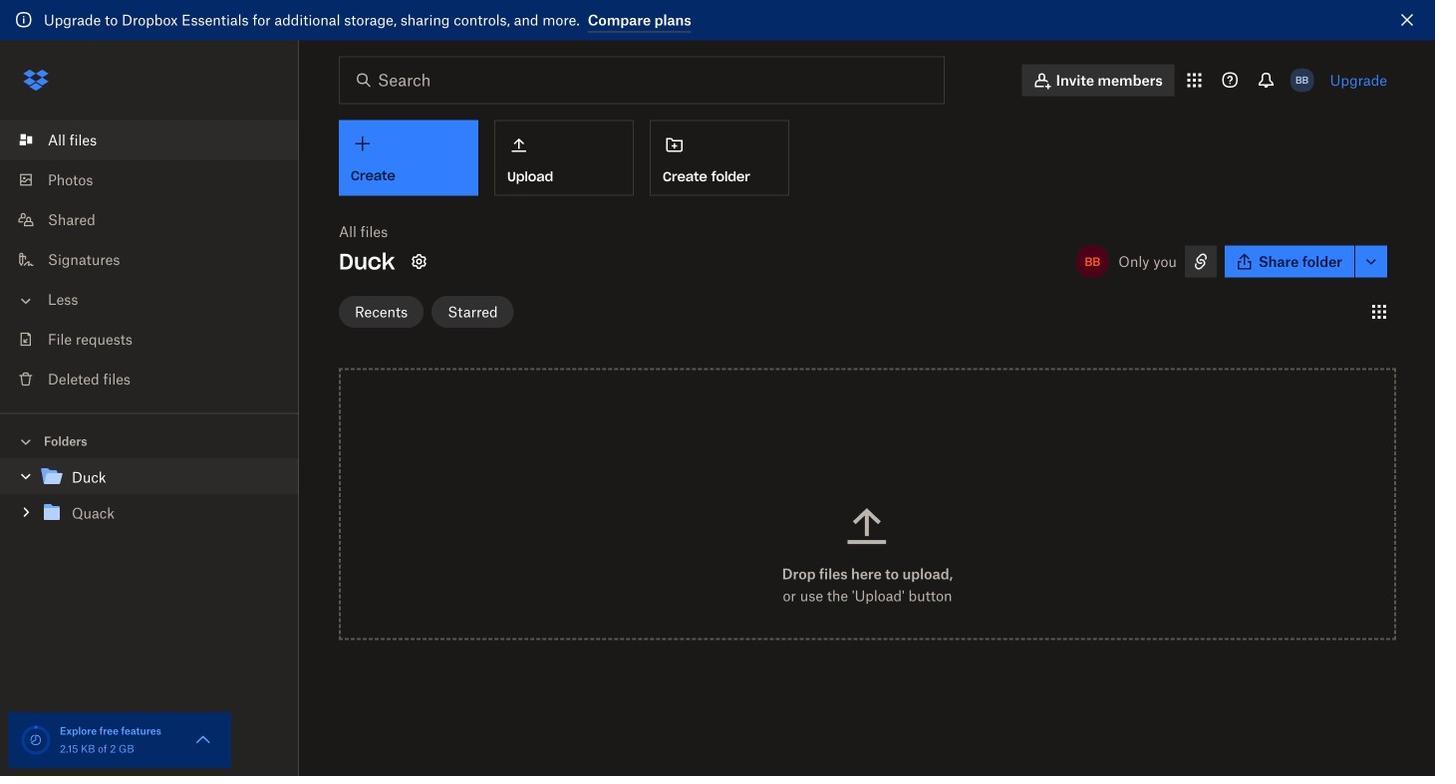 Task type: locate. For each thing, give the bounding box(es) containing it.
folder settings image
[[407, 250, 431, 274]]

dropbox image
[[16, 60, 56, 100]]

group
[[0, 456, 299, 546]]

alert
[[0, 0, 1435, 40]]

list
[[0, 108, 299, 413]]

list item
[[0, 120, 299, 160]]

Search in folder "Dropbox" text field
[[378, 68, 903, 92]]



Task type: describe. For each thing, give the bounding box(es) containing it.
less image
[[16, 291, 36, 311]]

notifications menu image
[[1251, 64, 1282, 96]]

account menu image
[[1286, 64, 1318, 96]]

quota usage progress bar
[[20, 725, 52, 757]]

quota usage image
[[20, 725, 52, 757]]

apps menu image
[[1179, 64, 1211, 96]]



Task type: vqa. For each thing, say whether or not it's contained in the screenshot.
Less
no



